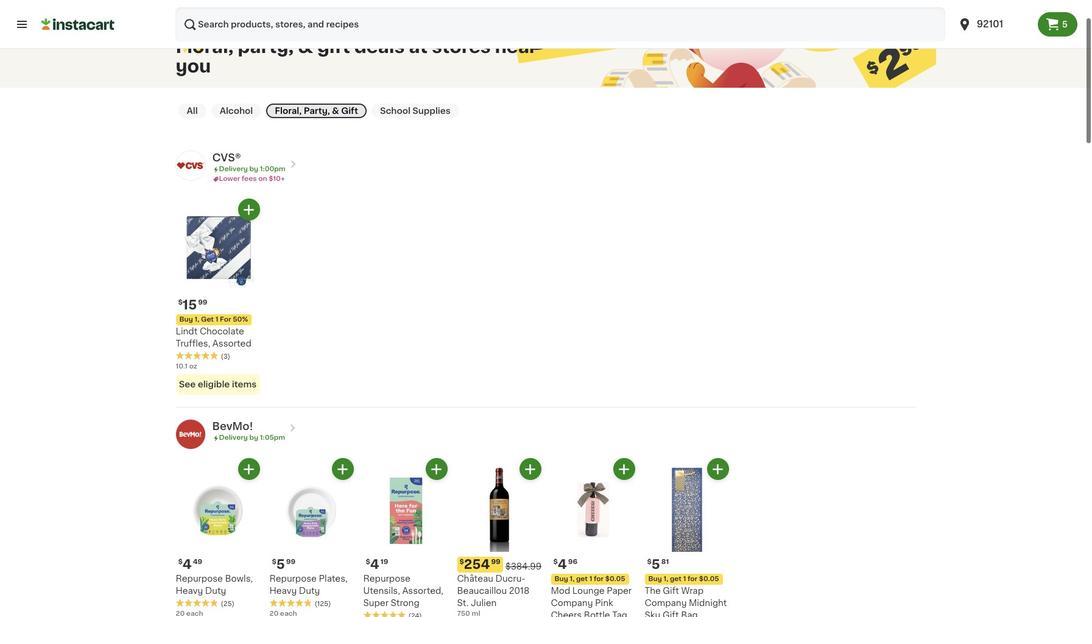 Task type: vqa. For each thing, say whether or not it's contained in the screenshot.
In Season to the left
no



Task type: describe. For each thing, give the bounding box(es) containing it.
alcohol link
[[211, 104, 262, 118]]

buy 1, get 1 for $0.05 for 5
[[649, 576, 719, 583]]

delivery for delivery by 1:00pm
[[219, 166, 248, 172]]

lindt
[[176, 327, 198, 336]]

$ for $ 15 99
[[178, 299, 183, 306]]

$ 5 81
[[648, 558, 669, 571]]

repurpose plates, heavy duty
[[270, 575, 348, 596]]

buy for 4
[[555, 576, 568, 583]]

supplies
[[413, 107, 451, 115]]

5 for buy 1, get 1 for $0.05
[[652, 558, 661, 571]]

paper
[[607, 587, 632, 596]]

see eligible items
[[179, 380, 257, 389]]

add image for 5
[[335, 462, 350, 477]]

floral, party, & gift deals at stores near you
[[176, 38, 537, 75]]

add image for 4
[[429, 462, 444, 477]]

$ 254 99
[[460, 558, 501, 571]]

truffles,
[[176, 339, 210, 348]]

$ for $ 254 99
[[460, 559, 464, 566]]

$ 4 96
[[554, 558, 578, 571]]

Search field
[[176, 7, 946, 41]]

stores
[[432, 38, 491, 55]]

sky
[[645, 611, 661, 617]]

$ 4 19
[[366, 558, 388, 571]]

item carousel region for bevmo!
[[159, 459, 917, 617]]

midnight
[[689, 599, 727, 608]]

product group containing 254
[[457, 459, 542, 617]]

instacart logo image
[[41, 17, 115, 32]]

1, for 4
[[570, 576, 575, 583]]

party,
[[304, 107, 330, 115]]

10.1
[[176, 363, 188, 370]]

buy for 5
[[649, 576, 662, 583]]

alcohol
[[220, 107, 253, 115]]

$ for $ 5 99
[[272, 559, 277, 566]]

99 for 15
[[198, 299, 208, 306]]

bevmo!
[[212, 422, 253, 431]]

you
[[176, 57, 211, 75]]

see
[[179, 380, 196, 389]]

cvs®
[[212, 153, 241, 163]]

company for 4
[[551, 599, 593, 608]]

by for 1:05pm
[[250, 435, 258, 441]]

$ for $ 4 19
[[366, 559, 370, 566]]

château
[[457, 575, 494, 583]]

for for 4
[[594, 576, 604, 583]]

school supplies
[[380, 107, 451, 115]]

bag
[[681, 611, 698, 617]]

by for 1:00pm
[[250, 166, 258, 172]]

get for 4
[[576, 576, 588, 583]]

cheers
[[551, 611, 582, 617]]

$ 15 99
[[178, 299, 208, 311]]

cvs® image
[[176, 151, 205, 180]]

1, for 5
[[664, 576, 669, 583]]

party,
[[238, 38, 294, 55]]

& for gift
[[298, 38, 313, 55]]

school
[[380, 107, 411, 115]]

repurpose for utensils,
[[364, 575, 411, 583]]

for for 5
[[688, 576, 698, 583]]

buy 1, get 1 for 50%
[[179, 316, 248, 323]]

15
[[183, 299, 197, 311]]

mod lounge paper company pink cheers bottle tag
[[551, 587, 632, 617]]

floral, for floral, party, & gift
[[275, 107, 302, 115]]

$ for $ 5 81
[[648, 559, 652, 566]]

st.
[[457, 599, 469, 608]]

1:00pm
[[260, 166, 286, 172]]

delivery by 1:00pm
[[219, 166, 286, 172]]

add image inside product "group"
[[241, 202, 257, 217]]

for
[[220, 316, 231, 323]]

lindt chocolate truffles, assorted
[[176, 327, 252, 348]]

10.1 oz
[[176, 363, 197, 370]]

4 for buy 1, get 1 for $0.05
[[558, 558, 567, 571]]

assorted,
[[402, 587, 444, 596]]

mod
[[551, 587, 571, 596]]

fees
[[242, 176, 257, 182]]

items
[[232, 380, 257, 389]]

96
[[568, 559, 578, 566]]

get
[[201, 316, 214, 323]]

the
[[645, 587, 661, 596]]

super
[[364, 599, 389, 608]]

254
[[464, 558, 490, 571]]

oz
[[189, 363, 197, 370]]

repurpose for plates,
[[270, 575, 317, 583]]

repurpose for bowls,
[[176, 575, 223, 583]]

strong
[[391, 599, 420, 608]]

99 for 254
[[491, 559, 501, 566]]

$ 4 49
[[178, 558, 202, 571]]

gift
[[317, 38, 350, 55]]

chocolate
[[200, 327, 244, 336]]

92101 button
[[958, 7, 1031, 41]]

99 for 5
[[286, 559, 296, 566]]

heavy for 5
[[270, 587, 297, 596]]

buy 1, get 1 for $0.05 for 4
[[555, 576, 626, 583]]

$10+
[[269, 176, 285, 182]]

plates,
[[319, 575, 348, 583]]

$0.05 for 4
[[606, 576, 626, 583]]

(25)
[[221, 601, 235, 608]]

duty for 4
[[205, 587, 226, 596]]

beaucaillou
[[457, 587, 507, 596]]

1:05pm
[[260, 435, 285, 441]]

& for gift
[[332, 107, 339, 115]]

50%
[[233, 316, 248, 323]]

château ducru- beaucaillou 2018 st. julien
[[457, 575, 530, 608]]

near
[[495, 38, 537, 55]]

repurpose bowls, heavy duty
[[176, 575, 253, 596]]

92101
[[977, 20, 1004, 29]]

5 button
[[1038, 12, 1078, 37]]

wrap
[[682, 587, 704, 596]]



Task type: locate. For each thing, give the bounding box(es) containing it.
duty for 5
[[299, 587, 320, 596]]

gift right party,
[[341, 107, 358, 115]]

0 horizontal spatial &
[[298, 38, 313, 55]]

2 delivery from the top
[[219, 435, 248, 441]]

gift right sky
[[663, 611, 679, 617]]

1 horizontal spatial &
[[332, 107, 339, 115]]

0 vertical spatial item carousel region
[[159, 199, 917, 402]]

heavy down $ 4 49
[[176, 587, 203, 596]]

tag
[[613, 611, 628, 617]]

1 duty from the left
[[205, 587, 226, 596]]

add image for buy 1, get 1 for $0.05
[[711, 462, 726, 477]]

$254.99 original price: $384.99 element
[[457, 557, 542, 573]]

duty up (25)
[[205, 587, 226, 596]]

repurpose up utensils,
[[364, 575, 411, 583]]

$ up repurpose plates, heavy duty
[[272, 559, 277, 566]]

buy 1, get 1 for $0.05 up wrap at the right of the page
[[649, 576, 719, 583]]

& left gift
[[298, 38, 313, 55]]

repurpose inside repurpose plates, heavy duty
[[270, 575, 317, 583]]

utensils,
[[364, 587, 400, 596]]

repurpose inside repurpose bowls, heavy duty
[[176, 575, 223, 583]]

1 vertical spatial item carousel region
[[159, 459, 917, 617]]

buy up lindt in the bottom of the page
[[179, 316, 193, 323]]

0 horizontal spatial 1,
[[195, 316, 199, 323]]

product group
[[176, 199, 260, 395], [176, 459, 260, 617], [270, 459, 354, 617], [364, 459, 448, 617], [457, 459, 542, 617], [551, 459, 635, 617], [645, 459, 729, 617]]

0 horizontal spatial duty
[[205, 587, 226, 596]]

bowls,
[[225, 575, 253, 583]]

ducru-
[[496, 575, 526, 583]]

the gift wrap company midnight sky gift bag
[[645, 587, 727, 617]]

2 horizontal spatial 4
[[558, 558, 567, 571]]

0 horizontal spatial floral,
[[176, 38, 234, 55]]

1 for 4
[[590, 576, 593, 583]]

add image for 4
[[241, 462, 257, 477]]

all link
[[178, 104, 206, 118]]

1, down $ 5 81
[[664, 576, 669, 583]]

1 left the for in the left of the page
[[216, 316, 218, 323]]

see eligible items button
[[176, 374, 260, 395]]

company inside mod lounge paper company pink cheers bottle tag
[[551, 599, 593, 608]]

school supplies link
[[372, 104, 459, 118]]

1 for 5
[[684, 576, 686, 583]]

$
[[178, 299, 183, 306], [178, 559, 183, 566], [272, 559, 277, 566], [366, 559, 370, 566], [460, 559, 464, 566], [554, 559, 558, 566], [648, 559, 652, 566]]

5
[[1063, 20, 1068, 29], [277, 558, 285, 571], [652, 558, 661, 571]]

company up sky
[[645, 599, 687, 608]]

$ inside $ 4 19
[[366, 559, 370, 566]]

$ inside the $ 4 96
[[554, 559, 558, 566]]

19
[[381, 559, 388, 566]]

0 horizontal spatial repurpose
[[176, 575, 223, 583]]

$ left 49
[[178, 559, 183, 566]]

1 delivery from the top
[[219, 166, 248, 172]]

49
[[193, 559, 202, 566]]

repurpose utensils, assorted, super strong
[[364, 575, 444, 608]]

$384.99
[[506, 563, 542, 571]]

item carousel region containing 15
[[159, 199, 917, 402]]

99 inside $ 5 99
[[286, 559, 296, 566]]

4 left 19
[[370, 558, 380, 571]]

81
[[662, 559, 669, 566]]

1 vertical spatial floral,
[[275, 107, 302, 115]]

add image
[[241, 462, 257, 477], [335, 462, 350, 477], [523, 462, 538, 477], [711, 462, 726, 477]]

by
[[250, 166, 258, 172], [250, 435, 258, 441]]

2 horizontal spatial buy
[[649, 576, 662, 583]]

lower fees on $10+
[[219, 176, 285, 182]]

bottle
[[584, 611, 610, 617]]

5 for repurpose plates, heavy duty
[[277, 558, 285, 571]]

buy up mod
[[555, 576, 568, 583]]

4 for repurpose bowls, heavy duty
[[183, 558, 192, 571]]

1 horizontal spatial $0.05
[[699, 576, 719, 583]]

2 horizontal spatial add image
[[617, 462, 632, 477]]

1 item carousel region from the top
[[159, 199, 917, 402]]

2 for from the left
[[688, 576, 698, 583]]

1 horizontal spatial buy
[[555, 576, 568, 583]]

duty up the (125) at bottom left
[[299, 587, 320, 596]]

99 inside $ 15 99
[[198, 299, 208, 306]]

1 horizontal spatial 1
[[590, 576, 593, 583]]

assorted
[[213, 339, 252, 348]]

lounge
[[573, 587, 605, 596]]

2 horizontal spatial 99
[[491, 559, 501, 566]]

0 horizontal spatial buy
[[179, 316, 193, 323]]

repurpose inside repurpose utensils, assorted, super strong
[[364, 575, 411, 583]]

get
[[576, 576, 588, 583], [670, 576, 682, 583]]

2 $0.05 from the left
[[699, 576, 719, 583]]

1 horizontal spatial repurpose
[[270, 575, 317, 583]]

buy
[[179, 316, 193, 323], [555, 576, 568, 583], [649, 576, 662, 583]]

1,
[[195, 316, 199, 323], [570, 576, 575, 583], [664, 576, 669, 583]]

0 horizontal spatial 99
[[198, 299, 208, 306]]

0 vertical spatial delivery
[[219, 166, 248, 172]]

1 inside product "group"
[[216, 316, 218, 323]]

julien
[[471, 599, 497, 608]]

(125)
[[315, 601, 331, 608]]

eligible
[[198, 380, 230, 389]]

&
[[298, 38, 313, 55], [332, 107, 339, 115]]

1 vertical spatial delivery
[[219, 435, 248, 441]]

1 horizontal spatial 4
[[370, 558, 380, 571]]

0 horizontal spatial 4
[[183, 558, 192, 571]]

$0.05
[[606, 576, 626, 583], [699, 576, 719, 583]]

1 horizontal spatial get
[[670, 576, 682, 583]]

2 horizontal spatial 1,
[[664, 576, 669, 583]]

1 for from the left
[[594, 576, 604, 583]]

2 repurpose from the left
[[270, 575, 317, 583]]

1 vertical spatial &
[[332, 107, 339, 115]]

pink
[[595, 599, 614, 608]]

buy 1, get 1 for $0.05 up lounge
[[555, 576, 626, 583]]

1 get from the left
[[576, 576, 588, 583]]

99 up repurpose plates, heavy duty
[[286, 559, 296, 566]]

item carousel region
[[159, 199, 917, 402], [159, 459, 917, 617]]

2 by from the top
[[250, 435, 258, 441]]

1 horizontal spatial 1,
[[570, 576, 575, 583]]

repurpose down $ 5 99
[[270, 575, 317, 583]]

3 4 from the left
[[558, 558, 567, 571]]

1, for 15
[[195, 316, 199, 323]]

1 horizontal spatial add image
[[429, 462, 444, 477]]

heavy inside repurpose plates, heavy duty
[[270, 587, 297, 596]]

delivery up the lower
[[219, 166, 248, 172]]

buy up the
[[649, 576, 662, 583]]

for up wrap at the right of the page
[[688, 576, 698, 583]]

5 inside button
[[1063, 20, 1068, 29]]

1 for 15
[[216, 316, 218, 323]]

$0.05 for 5
[[699, 576, 719, 583]]

delivery by 1:05pm
[[219, 435, 285, 441]]

company up cheers at the bottom right
[[551, 599, 593, 608]]

1 4 from the left
[[183, 558, 192, 571]]

99 right the 254
[[491, 559, 501, 566]]

get up wrap at the right of the page
[[670, 576, 682, 583]]

2 item carousel region from the top
[[159, 459, 917, 617]]

0 vertical spatial &
[[298, 38, 313, 55]]

1 vertical spatial by
[[250, 435, 258, 441]]

2018
[[509, 587, 530, 596]]

0 horizontal spatial get
[[576, 576, 588, 583]]

repurpose down 49
[[176, 575, 223, 583]]

$0.05 up wrap at the right of the page
[[699, 576, 719, 583]]

heavy
[[176, 587, 203, 596], [270, 587, 297, 596]]

★★★★★
[[176, 352, 218, 360], [176, 352, 218, 360], [176, 599, 218, 608], [176, 599, 218, 608], [270, 599, 312, 608], [270, 599, 312, 608]]

add image for buy 1, get 1 for $0.05
[[617, 462, 632, 477]]

$ inside $ 15 99
[[178, 299, 183, 306]]

floral, up you
[[176, 38, 234, 55]]

1 horizontal spatial company
[[645, 599, 687, 608]]

1 $0.05 from the left
[[606, 576, 626, 583]]

2 buy 1, get 1 for $0.05 from the left
[[649, 576, 719, 583]]

4 left 49
[[183, 558, 192, 571]]

1, down the $ 4 96
[[570, 576, 575, 583]]

buy for 15
[[179, 316, 193, 323]]

1 horizontal spatial duty
[[299, 587, 320, 596]]

buy inside product "group"
[[179, 316, 193, 323]]

2 horizontal spatial 5
[[1063, 20, 1068, 29]]

heavy for 4
[[176, 587, 203, 596]]

0 horizontal spatial 1
[[216, 316, 218, 323]]

1 up wrap at the right of the page
[[684, 576, 686, 583]]

1
[[216, 316, 218, 323], [590, 576, 593, 583], [684, 576, 686, 583]]

1 vertical spatial gift
[[663, 587, 680, 596]]

1 buy 1, get 1 for $0.05 from the left
[[555, 576, 626, 583]]

2 add image from the left
[[335, 462, 350, 477]]

None search field
[[176, 7, 946, 41]]

item carousel region containing 4
[[159, 459, 917, 617]]

$ up château at the bottom left of page
[[460, 559, 464, 566]]

company for 5
[[645, 599, 687, 608]]

99 right 15
[[198, 299, 208, 306]]

0 horizontal spatial 5
[[277, 558, 285, 571]]

1 add image from the left
[[241, 462, 257, 477]]

bevmo! image
[[176, 420, 205, 449]]

heavy inside repurpose bowls, heavy duty
[[176, 587, 203, 596]]

99 inside $ 254 99
[[491, 559, 501, 566]]

1 by from the top
[[250, 166, 258, 172]]

3 add image from the left
[[523, 462, 538, 477]]

$ up lindt in the bottom of the page
[[178, 299, 183, 306]]

3 repurpose from the left
[[364, 575, 411, 583]]

2 company from the left
[[645, 599, 687, 608]]

product group containing 15
[[176, 199, 260, 395]]

$0.05 up paper
[[606, 576, 626, 583]]

$ 5 99
[[272, 558, 296, 571]]

$ left 19
[[366, 559, 370, 566]]

company inside "the gift wrap company midnight sky gift bag"
[[645, 599, 687, 608]]

4 for repurpose utensils, assorted, super strong
[[370, 558, 380, 571]]

4 left 96 on the bottom right of the page
[[558, 558, 567, 571]]

add image
[[241, 202, 257, 217], [429, 462, 444, 477], [617, 462, 632, 477]]

heavy down $ 5 99
[[270, 587, 297, 596]]

1 up lounge
[[590, 576, 593, 583]]

92101 button
[[951, 7, 1038, 41]]

duty inside repurpose bowls, heavy duty
[[205, 587, 226, 596]]

duty
[[205, 587, 226, 596], [299, 587, 320, 596]]

at
[[409, 38, 428, 55]]

$ left 96 on the bottom right of the page
[[554, 559, 558, 566]]

1 heavy from the left
[[176, 587, 203, 596]]

1 company from the left
[[551, 599, 593, 608]]

$ for $ 4 96
[[554, 559, 558, 566]]

1 repurpose from the left
[[176, 575, 223, 583]]

$ left 81
[[648, 559, 652, 566]]

$ inside $ 4 49
[[178, 559, 183, 566]]

$ inside $ 254 99
[[460, 559, 464, 566]]

delivery
[[219, 166, 248, 172], [219, 435, 248, 441]]

all
[[187, 107, 198, 115]]

floral, left party,
[[275, 107, 302, 115]]

2 get from the left
[[670, 576, 682, 583]]

0 horizontal spatial for
[[594, 576, 604, 583]]

0 vertical spatial gift
[[341, 107, 358, 115]]

0 horizontal spatial company
[[551, 599, 593, 608]]

item carousel region for cvs®
[[159, 199, 917, 402]]

on
[[258, 176, 267, 182]]

0 horizontal spatial heavy
[[176, 587, 203, 596]]

2 vertical spatial gift
[[663, 611, 679, 617]]

for up lounge
[[594, 576, 604, 583]]

1 horizontal spatial buy 1, get 1 for $0.05
[[649, 576, 719, 583]]

by left 1:05pm
[[250, 435, 258, 441]]

$ inside $ 5 81
[[648, 559, 652, 566]]

2 horizontal spatial repurpose
[[364, 575, 411, 583]]

gift right the
[[663, 587, 680, 596]]

floral, inside floral, party, & gift deals at stores near you
[[176, 38, 234, 55]]

lower
[[219, 176, 240, 182]]

$ inside $ 5 99
[[272, 559, 277, 566]]

2 4 from the left
[[370, 558, 380, 571]]

floral, party, & gift
[[275, 107, 358, 115]]

1, left get
[[195, 316, 199, 323]]

(3)
[[221, 353, 230, 360]]

1 horizontal spatial heavy
[[270, 587, 297, 596]]

2 horizontal spatial 1
[[684, 576, 686, 583]]

delivery down bevmo!
[[219, 435, 248, 441]]

0 horizontal spatial $0.05
[[606, 576, 626, 583]]

gift
[[341, 107, 358, 115], [663, 587, 680, 596], [663, 611, 679, 617]]

delivery for delivery by 1:05pm
[[219, 435, 248, 441]]

4 add image from the left
[[711, 462, 726, 477]]

buy 1, get 1 for $0.05
[[555, 576, 626, 583], [649, 576, 719, 583]]

by up lower fees on $10+
[[250, 166, 258, 172]]

floral,
[[176, 38, 234, 55], [275, 107, 302, 115]]

1 horizontal spatial floral,
[[275, 107, 302, 115]]

0 vertical spatial floral,
[[176, 38, 234, 55]]

floral, for floral, party, & gift deals at stores near you
[[176, 38, 234, 55]]

1 horizontal spatial 5
[[652, 558, 661, 571]]

0 vertical spatial by
[[250, 166, 258, 172]]

2 duty from the left
[[299, 587, 320, 596]]

get for 5
[[670, 576, 682, 583]]

deals
[[354, 38, 405, 55]]

4
[[183, 558, 192, 571], [370, 558, 380, 571], [558, 558, 567, 571]]

1 horizontal spatial for
[[688, 576, 698, 583]]

& inside floral, party, & gift deals at stores near you
[[298, 38, 313, 55]]

0 horizontal spatial buy 1, get 1 for $0.05
[[555, 576, 626, 583]]

& right party,
[[332, 107, 339, 115]]

0 horizontal spatial add image
[[241, 202, 257, 217]]

$ for $ 4 49
[[178, 559, 183, 566]]

duty inside repurpose plates, heavy duty
[[299, 587, 320, 596]]

1 horizontal spatial 99
[[286, 559, 296, 566]]

2 heavy from the left
[[270, 587, 297, 596]]

99
[[198, 299, 208, 306], [286, 559, 296, 566], [491, 559, 501, 566]]

floral, party, & gift link
[[266, 104, 367, 118]]

get up lounge
[[576, 576, 588, 583]]



